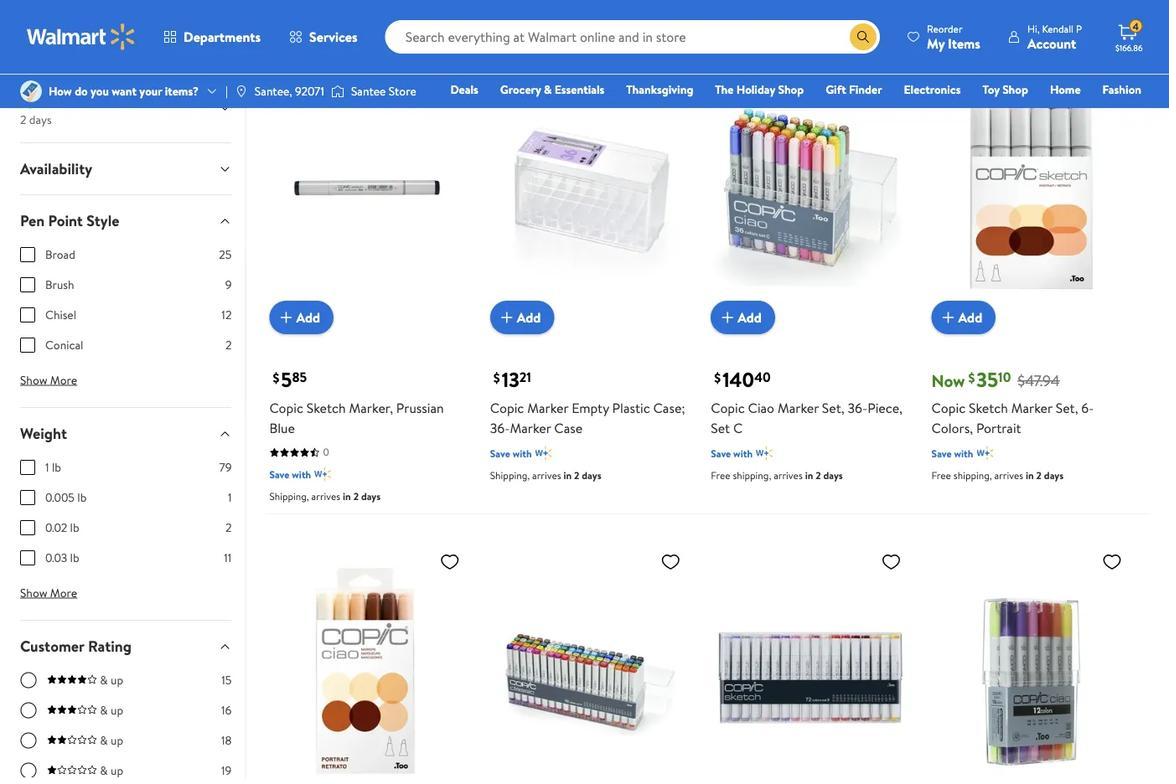 Task type: describe. For each thing, give the bounding box(es) containing it.
4 add from the left
[[959, 308, 983, 327]]

deals link
[[443, 81, 486, 99]]

hi,
[[1028, 21, 1040, 36]]

copic marker empty plastic case; 36-marker case image
[[490, 54, 688, 321]]

add button for 13
[[490, 301, 555, 335]]

0.02
[[45, 520, 67, 536]]

add to favorites list, copic sketch marker, prussian blue image
[[440, 61, 460, 82]]

thanksgiving link
[[619, 81, 701, 99]]

Search search field
[[385, 20, 881, 54]]

rating
[[88, 637, 132, 658]]

12
[[222, 307, 232, 323]]

$ for 5
[[273, 369, 280, 387]]

& up for 18
[[100, 733, 123, 749]]

electronics
[[904, 81, 961, 98]]

case
[[555, 419, 583, 438]]

gift finder link
[[819, 81, 890, 99]]

walmart plus image for 13
[[536, 445, 552, 462]]

25
[[219, 247, 232, 263]]

c
[[734, 419, 743, 438]]

gift
[[826, 81, 847, 98]]

2 out of 5 stars and up, 18 items radio
[[20, 733, 37, 750]]

essentials
[[555, 81, 605, 98]]

show more for pen point style
[[20, 372, 77, 389]]

0.005
[[45, 490, 75, 506]]

electronics link
[[897, 81, 969, 99]]

kendall
[[1043, 21, 1074, 36]]

weight
[[20, 424, 67, 445]]

3 out of 5 stars and up, 16 items radio
[[20, 703, 37, 720]]

chisel
[[45, 307, 76, 323]]

copic sketch marker set, 72-piece set, b, v2 image
[[711, 545, 909, 780]]

in down case
[[564, 469, 572, 483]]

items?
[[165, 83, 199, 99]]

15
[[222, 673, 232, 689]]

the
[[716, 81, 734, 98]]

36- inside copic marker empty plastic case; 36-marker case
[[490, 419, 510, 438]]

save for 140
[[711, 447, 731, 461]]

add to favorites list, copic ciao marker set, 36-piece, set c image
[[882, 61, 902, 82]]

copic classic marker set, 72-piece set, a image
[[490, 545, 688, 780]]

hi, kendall p account
[[1028, 21, 1083, 52]]

set
[[711, 419, 731, 438]]

11
[[224, 550, 232, 567]]

customer rating
[[20, 637, 132, 658]]

1 lb
[[45, 460, 61, 476]]

0.03 lb
[[45, 550, 79, 567]]

copic for 5
[[270, 399, 304, 418]]

2 inside speed 2 days
[[20, 111, 26, 128]]

case;
[[654, 399, 686, 418]]

save for $47.94
[[932, 447, 952, 461]]

add for 5
[[296, 308, 320, 327]]

departments button
[[149, 17, 275, 57]]

0.03
[[45, 550, 67, 567]]

add to favorites list, copic ciao artist marker set, 12-colors, basic image
[[1103, 552, 1123, 573]]

copic ciao artist marker set, 12-colors, basic image
[[932, 545, 1130, 780]]

0.02 lb
[[45, 520, 79, 536]]

conical
[[45, 337, 83, 354]]

shop inside the holiday shop link
[[779, 81, 804, 98]]

copic for 13
[[490, 399, 524, 418]]

save with for 13
[[490, 447, 532, 461]]

copic marker empty plastic case; 36-marker case
[[490, 399, 686, 438]]

one debit
[[1014, 105, 1070, 121]]

arrives down the 0
[[312, 490, 341, 504]]

set, inside now $ 35 10 $47.94 copic sketch marker set, 6- colors, portrait
[[1056, 399, 1079, 418]]

2 inside pen point style group
[[225, 337, 232, 354]]

& for 18
[[100, 733, 108, 749]]

10
[[999, 368, 1012, 387]]

140
[[723, 366, 755, 394]]

4 add button from the left
[[932, 301, 996, 335]]

with for 13
[[513, 447, 532, 461]]

reorder my items
[[928, 21, 981, 52]]

customer rating button
[[7, 622, 245, 673]]

1 for 1 lb
[[45, 460, 49, 476]]

free for 140
[[711, 469, 731, 483]]

grocery & essentials
[[500, 81, 605, 98]]

with for 140
[[734, 447, 753, 461]]

services
[[310, 28, 358, 46]]

2 down now $ 35 10 $47.94 copic sketch marker set, 6- colors, portrait
[[1037, 469, 1042, 483]]

add to favorites list, copic sketch marker set, 6-colors, portrait image
[[1103, 61, 1123, 82]]

92071
[[295, 83, 324, 99]]

fashion registry
[[949, 81, 1142, 121]]

5
[[281, 366, 292, 394]]

fashion link
[[1096, 81, 1150, 99]]

show for weight
[[20, 585, 47, 602]]

want
[[112, 83, 137, 99]]

pen
[[20, 211, 45, 232]]

18
[[221, 733, 232, 749]]

toy shop
[[983, 81, 1029, 98]]

colors,
[[932, 419, 974, 438]]

marker inside now $ 35 10 $47.94 copic sketch marker set, 6- colors, portrait
[[1012, 399, 1053, 418]]

marker,
[[349, 399, 393, 418]]

services button
[[275, 17, 372, 57]]

one
[[1014, 105, 1039, 121]]

up for 18
[[111, 733, 123, 749]]

36- inside copic ciao marker set, 36-piece, set c
[[848, 399, 868, 418]]

add to favorites list, copic marker empty plastic case; 36-marker case image
[[661, 61, 681, 82]]

2 down copic sketch marker, prussian blue
[[354, 490, 359, 504]]

shipping, for 140
[[733, 469, 772, 483]]

pen point style group
[[20, 247, 232, 367]]

13
[[502, 366, 520, 394]]

79
[[219, 460, 232, 476]]

santee, 92071
[[255, 83, 324, 99]]

35
[[977, 366, 999, 394]]

 image for santee store
[[331, 83, 345, 100]]

speed tab
[[7, 74, 245, 143]]

how do you want your items?
[[49, 83, 199, 99]]

toy
[[983, 81, 1000, 98]]

speed 2 days
[[20, 89, 61, 128]]

thanksgiving
[[627, 81, 694, 98]]

availability
[[20, 159, 92, 180]]

4 out of 5 stars and up, 15 items radio
[[20, 673, 37, 689]]

speed
[[20, 89, 61, 110]]

reorder
[[928, 21, 963, 36]]

add to cart image for 13
[[497, 308, 517, 328]]

registry link
[[941, 104, 999, 122]]

home link
[[1043, 81, 1089, 99]]

add button for 140
[[711, 301, 775, 335]]

walmart image
[[27, 23, 136, 50]]

walmart+ link
[[1085, 104, 1150, 122]]

4
[[1133, 19, 1140, 33]]

copic sketch marker set, 6-colors, portrait image
[[932, 54, 1130, 321]]

1 horizontal spatial shipping, arrives in 2 days
[[490, 469, 602, 483]]

40
[[755, 368, 771, 387]]

now
[[932, 369, 966, 392]]

free for $47.94
[[932, 469, 952, 483]]

now $ 35 10 $47.94 copic sketch marker set, 6- colors, portrait
[[932, 366, 1095, 438]]

the holiday shop
[[716, 81, 804, 98]]

copic sketch marker, prussian blue image
[[270, 54, 467, 321]]

you
[[91, 83, 109, 99]]

 image for santee, 92071
[[235, 85, 248, 98]]

|
[[226, 83, 228, 99]]

up for 15
[[111, 673, 123, 689]]

Walmart Site-Wide search field
[[385, 20, 881, 54]]

with down blue
[[292, 467, 311, 482]]

holiday
[[737, 81, 776, 98]]

arrives down copic ciao marker set, 36-piece, set c
[[774, 469, 803, 483]]

weight button
[[7, 409, 245, 460]]

pen point style button
[[7, 196, 245, 247]]

broad
[[45, 247, 75, 263]]



Task type: locate. For each thing, give the bounding box(es) containing it.
0 horizontal spatial shipping,
[[733, 469, 772, 483]]

pen point style tab
[[7, 196, 245, 247]]

save with for 140
[[711, 447, 753, 461]]

free shipping, arrives in 2 days
[[711, 469, 843, 483], [932, 469, 1064, 483]]

the holiday shop link
[[708, 81, 812, 99]]

copic up set
[[711, 399, 745, 418]]

lb up 0.005
[[52, 460, 61, 476]]

gift finder
[[826, 81, 883, 98]]

save with for $47.94
[[932, 447, 974, 461]]

1
[[45, 460, 49, 476], [228, 490, 232, 506]]

$ for 140
[[715, 369, 721, 387]]

save down colors,
[[932, 447, 952, 461]]

2
[[20, 111, 26, 128], [225, 337, 232, 354], [574, 469, 580, 483], [816, 469, 821, 483], [1037, 469, 1042, 483], [354, 490, 359, 504], [225, 520, 232, 536]]

2 down 12
[[225, 337, 232, 354]]

0 horizontal spatial shop
[[779, 81, 804, 98]]

save down 13
[[490, 447, 511, 461]]

customer rating tab
[[7, 622, 245, 673]]

1 horizontal spatial set,
[[1056, 399, 1079, 418]]

$ 13 21
[[494, 366, 532, 394]]

add to cart image for 5
[[276, 308, 296, 328]]

up
[[111, 673, 123, 689], [111, 703, 123, 719], [111, 733, 123, 749], [111, 763, 123, 780]]

1 walmart plus image from the left
[[536, 445, 552, 462]]

1 horizontal spatial sketch
[[969, 399, 1009, 418]]

2 free from the left
[[932, 469, 952, 483]]

0 horizontal spatial free shipping, arrives in 2 days
[[711, 469, 843, 483]]

$
[[273, 369, 280, 387], [494, 369, 500, 387], [715, 369, 721, 387], [969, 369, 976, 387]]

1 vertical spatial walmart plus image
[[315, 466, 331, 483]]

0 horizontal spatial sketch
[[307, 399, 346, 418]]

sketch down 85
[[307, 399, 346, 418]]

save down blue
[[270, 467, 290, 482]]

2 add from the left
[[517, 308, 541, 327]]

p
[[1077, 21, 1083, 36]]

marker right ciao
[[778, 399, 819, 418]]

more down 0.03 lb
[[50, 585, 77, 602]]

& up for 16
[[100, 703, 123, 719]]

days inside speed 2 days
[[29, 111, 52, 128]]

save down set
[[711, 447, 731, 461]]

add to favorites list, copic ciao marker set, 6-colors, portrait image
[[440, 552, 460, 573]]

0 horizontal spatial walmart plus image
[[315, 466, 331, 483]]

1 vertical spatial shipping,
[[270, 490, 309, 504]]

0 vertical spatial shipping,
[[490, 469, 530, 483]]

1 shipping, from the left
[[733, 469, 772, 483]]

1 horizontal spatial shipping,
[[954, 469, 993, 483]]

0 horizontal spatial free
[[711, 469, 731, 483]]

shipping, down c
[[733, 469, 772, 483]]

0 horizontal spatial set,
[[823, 399, 845, 418]]

walmart plus image down ciao
[[756, 445, 773, 462]]

add to cart image up 13
[[497, 308, 517, 328]]

0 vertical spatial walmart plus image
[[756, 445, 773, 462]]

0 horizontal spatial walmart plus image
[[536, 445, 552, 462]]

 image right |
[[235, 85, 248, 98]]

free shipping, arrives in 2 days down portrait
[[932, 469, 1064, 483]]

customer rating option group
[[20, 673, 232, 780]]

copic up blue
[[270, 399, 304, 418]]

2 show more button from the top
[[7, 580, 91, 607]]

2 add button from the left
[[490, 301, 555, 335]]

1 horizontal spatial 36-
[[848, 399, 868, 418]]

copic inside copic ciao marker set, 36-piece, set c
[[711, 399, 745, 418]]

free down set
[[711, 469, 731, 483]]

in down now $ 35 10 $47.94 copic sketch marker set, 6- colors, portrait
[[1026, 469, 1035, 483]]

with down colors,
[[955, 447, 974, 461]]

2 more from the top
[[50, 585, 77, 602]]

0 vertical spatial shipping, arrives in 2 days
[[490, 469, 602, 483]]

0 vertical spatial show
[[20, 372, 47, 389]]

walmart plus image down copic marker empty plastic case; 36-marker case
[[536, 445, 552, 462]]

2 show more from the top
[[20, 585, 77, 602]]

2 show from the top
[[20, 585, 47, 602]]

$ inside now $ 35 10 $47.94 copic sketch marker set, 6- colors, portrait
[[969, 369, 976, 387]]

set, inside copic ciao marker set, 36-piece, set c
[[823, 399, 845, 418]]

finder
[[849, 81, 883, 98]]

None checkbox
[[20, 278, 35, 293], [20, 308, 35, 323], [20, 338, 35, 353], [20, 461, 35, 476], [20, 521, 35, 536], [20, 278, 35, 293], [20, 308, 35, 323], [20, 338, 35, 353], [20, 461, 35, 476], [20, 521, 35, 536]]

19
[[221, 763, 232, 780]]

$166.86
[[1116, 42, 1143, 53]]

departments
[[184, 28, 261, 46]]

3 add button from the left
[[711, 301, 775, 335]]

in down copic sketch marker, prussian blue
[[343, 490, 351, 504]]

show more button down the conical
[[7, 367, 91, 394]]

copic inside now $ 35 10 $47.94 copic sketch marker set, 6- colors, portrait
[[932, 399, 966, 418]]

0 horizontal spatial 36-
[[490, 419, 510, 438]]

$ inside the $ 140 40
[[715, 369, 721, 387]]

$47.94
[[1018, 371, 1061, 392]]

0 vertical spatial more
[[50, 372, 77, 389]]

days
[[29, 111, 52, 128], [582, 469, 602, 483], [824, 469, 843, 483], [1045, 469, 1064, 483], [361, 490, 381, 504]]

1 for 1
[[228, 490, 232, 506]]

add to cart image right 12
[[276, 308, 296, 328]]

4 $ from the left
[[969, 369, 976, 387]]

1 show from the top
[[20, 372, 47, 389]]

lb for 0.03 lb
[[70, 550, 79, 567]]

add to favorites list, copic sketch marker set, 72-piece set, b, v2 image
[[882, 552, 902, 573]]

piece,
[[868, 399, 903, 418]]

1 show more button from the top
[[7, 367, 91, 394]]

add button up the $ 140 40
[[711, 301, 775, 335]]

1 out of 5 stars and up, 19 items radio
[[20, 763, 37, 780]]

add up 85
[[296, 308, 320, 327]]

& up for 15
[[100, 673, 123, 689]]

save with down 13
[[490, 447, 532, 461]]

more
[[50, 372, 77, 389], [50, 585, 77, 602]]

set, left piece,
[[823, 399, 845, 418]]

add to favorites list, copic classic marker set, 72-piece set, a image
[[661, 552, 681, 573]]

2 $ from the left
[[494, 369, 500, 387]]

1 $ from the left
[[273, 369, 280, 387]]

add to cart image
[[276, 308, 296, 328], [497, 308, 517, 328], [718, 308, 738, 328], [939, 308, 959, 328]]

show for pen point style
[[20, 372, 47, 389]]

shop right toy
[[1003, 81, 1029, 98]]

copic down 13
[[490, 399, 524, 418]]

santee store
[[351, 83, 417, 99]]

lb right 0.02
[[70, 520, 79, 536]]

with down c
[[734, 447, 753, 461]]

walmart plus image down portrait
[[977, 445, 994, 462]]

shipping, arrives in 2 days down case
[[490, 469, 602, 483]]

show more for weight
[[20, 585, 77, 602]]

add up 40
[[738, 308, 762, 327]]

4 up from the top
[[111, 763, 123, 780]]

0 vertical spatial show more button
[[7, 367, 91, 394]]

1 vertical spatial show more
[[20, 585, 77, 602]]

1 vertical spatial show
[[20, 585, 47, 602]]

shipping,
[[733, 469, 772, 483], [954, 469, 993, 483]]

walmart plus image
[[756, 445, 773, 462], [315, 466, 331, 483]]

3 copic from the left
[[711, 399, 745, 418]]

copic for 140
[[711, 399, 745, 418]]

up for 19
[[111, 763, 123, 780]]

prussian
[[397, 399, 444, 418]]

save for 13
[[490, 447, 511, 461]]

$ left 35
[[969, 369, 976, 387]]

plastic
[[613, 399, 650, 418]]

show
[[20, 372, 47, 389], [20, 585, 47, 602]]

 image
[[331, 83, 345, 100], [235, 85, 248, 98]]

walmart plus image down the 0
[[315, 466, 331, 483]]

1 show more from the top
[[20, 372, 77, 389]]

2 down speed
[[20, 111, 26, 128]]

2 & up from the top
[[100, 703, 123, 719]]

with down copic marker empty plastic case; 36-marker case
[[513, 447, 532, 461]]

1 up from the top
[[111, 673, 123, 689]]

save with down c
[[711, 447, 753, 461]]

1 horizontal spatial free
[[932, 469, 952, 483]]

shop
[[779, 81, 804, 98], [1003, 81, 1029, 98]]

show more button for pen point style
[[7, 367, 91, 394]]

walmart plus image
[[536, 445, 552, 462], [977, 445, 994, 462]]

& up for 19
[[100, 763, 123, 780]]

copic ciao marker set, 36-piece, set c image
[[711, 54, 909, 321]]

marker left case
[[510, 419, 551, 438]]

3 up from the top
[[111, 733, 123, 749]]

$ left 13
[[494, 369, 500, 387]]

shipping,
[[490, 469, 530, 483], [270, 490, 309, 504]]

shipping, arrives in 2 days down the 0
[[270, 490, 381, 504]]

save
[[490, 447, 511, 461], [711, 447, 731, 461], [932, 447, 952, 461], [270, 467, 290, 482]]

1 free shipping, arrives in 2 days from the left
[[711, 469, 843, 483]]

santee,
[[255, 83, 292, 99]]

in
[[564, 469, 572, 483], [806, 469, 814, 483], [1026, 469, 1035, 483], [343, 490, 351, 504]]

arrives down portrait
[[995, 469, 1024, 483]]

fashion
[[1103, 81, 1142, 98]]

add to cart image up 140
[[718, 308, 738, 328]]

0 vertical spatial 1
[[45, 460, 49, 476]]

2 inside weight group
[[225, 520, 232, 536]]

add to cart image for 140
[[718, 308, 738, 328]]

1 sketch from the left
[[307, 399, 346, 418]]

customer
[[20, 637, 84, 658]]

& for 19
[[100, 763, 108, 780]]

2 up 11
[[225, 520, 232, 536]]

more for weight
[[50, 585, 77, 602]]

1 horizontal spatial walmart plus image
[[977, 445, 994, 462]]

0 horizontal spatial shipping, arrives in 2 days
[[270, 490, 381, 504]]

$ inside "$ 5 85"
[[273, 369, 280, 387]]

lb
[[52, 460, 61, 476], [77, 490, 87, 506], [70, 520, 79, 536], [70, 550, 79, 567]]

1 add button from the left
[[270, 301, 334, 335]]

2 sketch from the left
[[969, 399, 1009, 418]]

lb for 0.005 lb
[[77, 490, 87, 506]]

& for 15
[[100, 673, 108, 689]]

1 add to cart image from the left
[[276, 308, 296, 328]]

show more down 0.03
[[20, 585, 77, 602]]

sketch inside copic sketch marker, prussian blue
[[307, 399, 346, 418]]

lb for 1 lb
[[52, 460, 61, 476]]

add button up 85
[[270, 301, 334, 335]]

sketch up portrait
[[969, 399, 1009, 418]]

walmart+
[[1092, 105, 1142, 121]]

16
[[221, 703, 232, 719]]

$ left 5
[[273, 369, 280, 387]]

do
[[75, 83, 88, 99]]

add to cart image up now
[[939, 308, 959, 328]]

free shipping, arrives in 2 days for 140
[[711, 469, 843, 483]]

0 horizontal spatial shipping,
[[270, 490, 309, 504]]

2 copic from the left
[[490, 399, 524, 418]]

1 copic from the left
[[270, 399, 304, 418]]

1 set, from the left
[[823, 399, 845, 418]]

1 down 79
[[228, 490, 232, 506]]

& up
[[100, 673, 123, 689], [100, 703, 123, 719], [100, 733, 123, 749], [100, 763, 123, 780]]

2 shop from the left
[[1003, 81, 1029, 98]]

add for 140
[[738, 308, 762, 327]]

grocery & essentials link
[[493, 81, 612, 99]]

9
[[225, 277, 232, 293]]

copic ciao marker set, 6-colors, portrait image
[[270, 545, 467, 780]]

your
[[140, 83, 162, 99]]

0 horizontal spatial 1
[[45, 460, 49, 476]]

1 up 0.005
[[45, 460, 49, 476]]

0 vertical spatial show more
[[20, 372, 77, 389]]

set, left 6-
[[1056, 399, 1079, 418]]

arrives down case
[[532, 469, 562, 483]]

4 add to cart image from the left
[[939, 308, 959, 328]]

with for $47.94
[[955, 447, 974, 461]]

how
[[49, 83, 72, 99]]

3 add to cart image from the left
[[718, 308, 738, 328]]

0 vertical spatial 36-
[[848, 399, 868, 418]]

add for 13
[[517, 308, 541, 327]]

marker down $47.94
[[1012, 399, 1053, 418]]

account
[[1028, 34, 1077, 52]]

$ 5 85
[[273, 366, 307, 394]]

1 vertical spatial shipping, arrives in 2 days
[[270, 490, 381, 504]]

lb right 0.005
[[77, 490, 87, 506]]

ciao
[[749, 399, 775, 418]]

availability button
[[7, 144, 245, 195]]

1 shop from the left
[[779, 81, 804, 98]]

$ inside $ 13 21
[[494, 369, 500, 387]]

registry
[[949, 105, 992, 121]]

show more button down 0.03
[[7, 580, 91, 607]]

add button up now
[[932, 301, 996, 335]]

2 down copic ciao marker set, 36-piece, set c
[[816, 469, 821, 483]]

3 $ from the left
[[715, 369, 721, 387]]

2 set, from the left
[[1056, 399, 1079, 418]]

1 horizontal spatial shop
[[1003, 81, 1029, 98]]

show more down the conical
[[20, 372, 77, 389]]

save with down colors,
[[932, 447, 974, 461]]

 image
[[20, 81, 42, 102]]

copic ciao marker set, 36-piece, set c
[[711, 399, 903, 438]]

shop right holiday
[[779, 81, 804, 98]]

lb right 0.03
[[70, 550, 79, 567]]

copic inside copic sketch marker, prussian blue
[[270, 399, 304, 418]]

copic inside copic marker empty plastic case; 36-marker case
[[490, 399, 524, 418]]

portrait
[[977, 419, 1022, 438]]

save with down blue
[[270, 467, 311, 482]]

show more button for weight
[[7, 580, 91, 607]]

2 shipping, from the left
[[954, 469, 993, 483]]

4 & up from the top
[[100, 763, 123, 780]]

1 add from the left
[[296, 308, 320, 327]]

weight group
[[20, 460, 232, 580]]

shipping, down colors,
[[954, 469, 993, 483]]

1 horizontal spatial free shipping, arrives in 2 days
[[932, 469, 1064, 483]]

search icon image
[[857, 30, 870, 44]]

2 add to cart image from the left
[[497, 308, 517, 328]]

up for 16
[[111, 703, 123, 719]]

sketch
[[307, 399, 346, 418], [969, 399, 1009, 418]]

toy shop link
[[976, 81, 1036, 99]]

1 & up from the top
[[100, 673, 123, 689]]

more down the conical
[[50, 372, 77, 389]]

marker inside copic ciao marker set, 36-piece, set c
[[778, 399, 819, 418]]

add up 21
[[517, 308, 541, 327]]

3 add from the left
[[738, 308, 762, 327]]

1 more from the top
[[50, 372, 77, 389]]

shop inside toy shop link
[[1003, 81, 1029, 98]]

free down colors,
[[932, 469, 952, 483]]

show down the conical
[[20, 372, 47, 389]]

empty
[[572, 399, 609, 418]]

2 walmart plus image from the left
[[977, 445, 994, 462]]

4 copic from the left
[[932, 399, 966, 418]]

in down copic ciao marker set, 36-piece, set c
[[806, 469, 814, 483]]

grocery
[[500, 81, 541, 98]]

3 & up from the top
[[100, 733, 123, 749]]

show down 0.03
[[20, 585, 47, 602]]

free
[[711, 469, 731, 483], [932, 469, 952, 483]]

1 horizontal spatial 1
[[228, 490, 232, 506]]

1 horizontal spatial walmart plus image
[[756, 445, 773, 462]]

store
[[389, 83, 417, 99]]

walmart plus image for $47.94
[[977, 445, 994, 462]]

$ for 13
[[494, 369, 500, 387]]

add button for 5
[[270, 301, 334, 335]]

6-
[[1082, 399, 1095, 418]]

1 vertical spatial 36-
[[490, 419, 510, 438]]

1 horizontal spatial shipping,
[[490, 469, 530, 483]]

1 free from the left
[[711, 469, 731, 483]]

availability tab
[[7, 144, 245, 195]]

& for 16
[[100, 703, 108, 719]]

more for pen point style
[[50, 372, 77, 389]]

21
[[520, 368, 532, 387]]

 image right "92071"
[[331, 83, 345, 100]]

marker up case
[[528, 399, 569, 418]]

0.005 lb
[[45, 490, 87, 506]]

1 vertical spatial show more button
[[7, 580, 91, 607]]

0 horizontal spatial  image
[[235, 85, 248, 98]]

2 free shipping, arrives in 2 days from the left
[[932, 469, 1064, 483]]

weight tab
[[7, 409, 245, 460]]

85
[[292, 368, 307, 387]]

&
[[544, 81, 552, 98], [100, 673, 108, 689], [100, 703, 108, 719], [100, 733, 108, 749], [100, 763, 108, 780]]

2 down case
[[574, 469, 580, 483]]

pen point style
[[20, 211, 119, 232]]

shipping, for $47.94
[[954, 469, 993, 483]]

None checkbox
[[20, 248, 35, 263], [20, 491, 35, 506], [20, 551, 35, 566], [20, 248, 35, 263], [20, 491, 35, 506], [20, 551, 35, 566]]

sketch inside now $ 35 10 $47.94 copic sketch marker set, 6- colors, portrait
[[969, 399, 1009, 418]]

2 up from the top
[[111, 703, 123, 719]]

1 vertical spatial 1
[[228, 490, 232, 506]]

1 vertical spatial more
[[50, 585, 77, 602]]

lb for 0.02 lb
[[70, 520, 79, 536]]

copic up colors,
[[932, 399, 966, 418]]

santee
[[351, 83, 386, 99]]

save with
[[490, 447, 532, 461], [711, 447, 753, 461], [932, 447, 974, 461], [270, 467, 311, 482]]

$ 140 40
[[715, 366, 771, 394]]

add button up 21
[[490, 301, 555, 335]]

1 horizontal spatial  image
[[331, 83, 345, 100]]

add up 35
[[959, 308, 983, 327]]

copic sketch marker, prussian blue
[[270, 399, 444, 438]]

free shipping, arrives in 2 days for $47.94
[[932, 469, 1064, 483]]

free shipping, arrives in 2 days down c
[[711, 469, 843, 483]]

$ left 140
[[715, 369, 721, 387]]



Task type: vqa. For each thing, say whether or not it's contained in the screenshot.
intent image for Pickup
no



